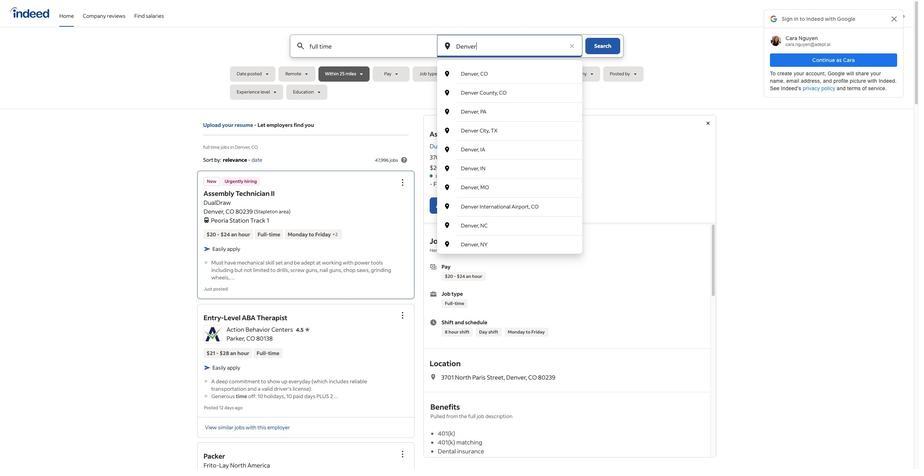 Task type: locate. For each thing, give the bounding box(es) containing it.
search: Job title, keywords, or company text field
[[308, 35, 424, 57]]

search suggestions list box
[[437, 65, 583, 254]]

job actions for assembly technician ii is collapsed image
[[399, 178, 407, 187]]

Edit location text field
[[455, 35, 565, 57]]

clear location input image
[[569, 42, 576, 50]]

job actions for packer is collapsed image
[[399, 450, 407, 458]]

None search field
[[230, 35, 684, 254]]

dualdraw (opens in a new tab) image
[[459, 143, 465, 149]]



Task type: describe. For each thing, give the bounding box(es) containing it.
close job details image
[[704, 119, 713, 128]]

company logo image
[[204, 325, 222, 343]]

transit information image
[[204, 216, 210, 223]]

not interested image
[[505, 201, 514, 210]]

help icon image
[[400, 155, 409, 164]]

4.5 out of five stars rating image
[[296, 326, 310, 333]]

job actions for entry-level aba therapist is collapsed image
[[399, 311, 407, 320]]

save this job image
[[483, 201, 491, 210]]



Task type: vqa. For each thing, say whether or not it's contained in the screenshot.
Company logo
yes



